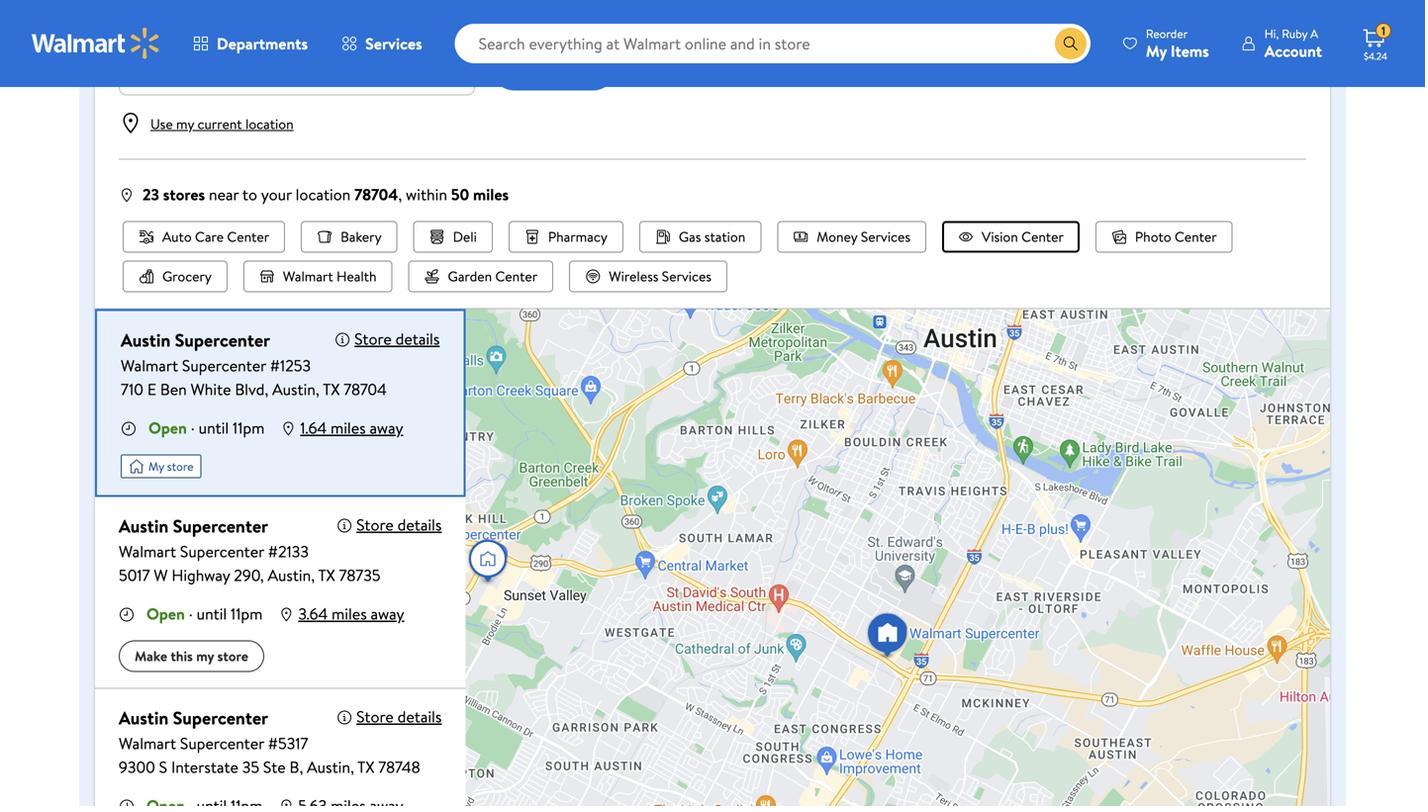 Task type: locate. For each thing, give the bounding box(es) containing it.
35
[[242, 757, 259, 779]]

services inside 'button'
[[861, 227, 911, 246]]

my
[[176, 114, 194, 134], [196, 647, 214, 666]]

1 vertical spatial details
[[398, 514, 442, 536]]

1 vertical spatial location
[[296, 184, 351, 205]]

current
[[197, 114, 242, 134]]

78748
[[379, 757, 420, 779]]

Search search field
[[455, 24, 1091, 63]]

health
[[337, 267, 377, 286]]

2 vertical spatial austin
[[119, 706, 169, 731]]

1 vertical spatial open · until 11pm
[[147, 603, 263, 625]]

details
[[396, 328, 440, 350], [398, 514, 442, 536], [398, 706, 442, 728]]

3.64 miles away link
[[298, 603, 404, 625]]

miles right 3.64
[[332, 603, 367, 625]]

store
[[355, 328, 392, 350], [357, 514, 394, 536], [357, 706, 394, 728]]

1 vertical spatial ·
[[189, 603, 193, 625]]

austin supercenter up "highway"
[[119, 514, 268, 539]]

1 horizontal spatial location
[[296, 184, 351, 205]]

store details up 78735
[[357, 514, 442, 536]]

store down the ben
[[167, 458, 194, 475]]

0 vertical spatial details
[[396, 328, 440, 350]]

1 vertical spatial walmart supercenter element
[[119, 540, 404, 564]]

center right vision
[[1022, 227, 1064, 246]]

open · until 11pm down white on the top
[[148, 417, 265, 439]]

use my current location
[[150, 114, 294, 134]]

1 vertical spatial tx
[[318, 565, 335, 587]]

austin,
[[272, 379, 319, 400], [268, 565, 315, 587], [307, 757, 354, 779]]

open down w in the bottom of the page
[[147, 603, 185, 625]]

list containing auto care center
[[119, 221, 1307, 293]]

1 vertical spatial austin
[[119, 514, 169, 539]]

open · until 11pm for highway
[[147, 603, 263, 625]]

departments button
[[176, 20, 325, 67]]

austin up e
[[121, 328, 171, 353]]

austin for walmart supercenter #5317
[[119, 706, 169, 731]]

78704
[[355, 184, 398, 205], [344, 379, 387, 400]]

austin up the '9300'
[[119, 706, 169, 731]]

0 vertical spatial open
[[148, 417, 187, 439]]

1 vertical spatial store
[[357, 514, 394, 536]]

store inside image
[[167, 458, 194, 475]]

austin supercenter up white on the top
[[121, 328, 270, 353]]

0 vertical spatial services
[[365, 33, 422, 54]]

2 vertical spatial miles
[[332, 603, 367, 625]]

center for photo center
[[1175, 227, 1217, 246]]

make
[[135, 647, 167, 666]]

austin supercenter for interstate
[[119, 706, 268, 731]]

23
[[143, 184, 159, 205]]

auto care center
[[162, 227, 269, 246]]

1 vertical spatial open
[[147, 603, 185, 625]]

miles right 50
[[473, 184, 509, 205]]

austin element up "highway"
[[119, 513, 268, 540]]

austin
[[121, 328, 171, 353], [119, 514, 169, 539], [119, 706, 169, 731]]

2 vertical spatial tx
[[358, 757, 375, 779]]

store for walmart supercenter #1253 710 e ben white blvd,   austin, tx 78704
[[355, 328, 392, 350]]

location right your
[[296, 184, 351, 205]]

0 vertical spatial tx
[[323, 379, 340, 400]]

care
[[195, 227, 224, 246]]

details for walmart supercenter #1253 710 e ben white blvd,   austin, tx 78704
[[396, 328, 440, 350]]

walmart inside walmart supercenter #1253 710 e ben white blvd,   austin, tx 78704
[[121, 355, 178, 377]]

highway
[[172, 565, 230, 587]]

until down white on the top
[[199, 417, 229, 439]]

tx up 1.64
[[323, 379, 340, 400]]

garden
[[448, 267, 492, 286]]

supercenter
[[175, 328, 270, 353], [182, 355, 266, 377], [173, 514, 268, 539], [180, 541, 264, 563], [173, 706, 268, 731], [180, 733, 264, 755]]

1 vertical spatial my
[[196, 647, 214, 666]]

0 vertical spatial ·
[[191, 417, 195, 439]]

miles for walmart supercenter #2133 5017 w highway 290,   austin, tx 78735
[[332, 603, 367, 625]]

my
[[1146, 40, 1167, 62], [148, 458, 164, 475]]

78704 up bakery
[[355, 184, 398, 205]]

away right 1.64
[[370, 417, 403, 439]]

stores
[[163, 184, 205, 205]]

walmart for walmart supercenter #1253 710 e ben white blvd,   austin, tx 78704
[[121, 355, 178, 377]]

0 vertical spatial austin supercenter
[[121, 328, 270, 353]]

1 vertical spatial away
[[371, 603, 404, 625]]

0 horizontal spatial location
[[245, 114, 294, 134]]

tx
[[323, 379, 340, 400], [318, 565, 335, 587], [358, 757, 375, 779]]

3.64
[[298, 603, 328, 625]]

austin, inside walmart supercenter #2133 5017 w highway 290,   austin, tx 78735
[[268, 565, 315, 587]]

11pm down 290,
[[231, 603, 263, 625]]

1 vertical spatial 78704
[[344, 379, 387, 400]]

1.64
[[300, 417, 327, 439]]

2 vertical spatial austin,
[[307, 757, 354, 779]]

reorder my items
[[1146, 25, 1209, 62]]

1 vertical spatial miles
[[331, 417, 366, 439]]

0 vertical spatial store details link
[[355, 328, 440, 350]]

78704 up 1.64 miles away
[[344, 379, 387, 400]]

walmart up the '9300'
[[119, 733, 176, 755]]

0 horizontal spatial my
[[148, 458, 164, 475]]

austin for walmart supercenter #2133
[[119, 514, 169, 539]]

#5317
[[268, 733, 308, 755]]

away down 78735
[[371, 603, 404, 625]]

my right "this"
[[196, 647, 214, 666]]

walmart inside walmart supercenter #2133 5017 w highway 290,   austin, tx 78735
[[119, 541, 176, 563]]

photo center button
[[1096, 221, 1233, 253]]

walmart supercenter element for #5317
[[119, 732, 420, 756]]

austin, down the #1253
[[272, 379, 319, 400]]

services inside button
[[662, 267, 712, 286]]

my down e
[[148, 458, 164, 475]]

location
[[245, 114, 294, 134], [296, 184, 351, 205]]

2 vertical spatial austin element
[[119, 705, 268, 732]]

tx inside walmart supercenter #2133 5017 w highway 290,   austin, tx 78735
[[318, 565, 335, 587]]

center inside button
[[1175, 227, 1217, 246]]

miles
[[473, 184, 509, 205], [331, 417, 366, 439], [332, 603, 367, 625]]

supercenter inside walmart supercenter #1253 710 e ben white blvd,   austin, tx 78704
[[182, 355, 266, 377]]

0 vertical spatial austin,
[[272, 379, 319, 400]]

vision
[[982, 227, 1018, 246]]

list
[[119, 221, 1307, 293]]

1 vertical spatial 11pm
[[231, 603, 263, 625]]

0 vertical spatial location
[[245, 114, 294, 134]]

Walmart Site-Wide search field
[[455, 24, 1091, 63]]

710 e ben white blvd null is my store image
[[121, 455, 202, 479]]

0 vertical spatial austin element
[[121, 327, 270, 354]]

store up 78748
[[357, 706, 394, 728]]

b,
[[290, 757, 303, 779]]

money services
[[817, 227, 911, 246]]

austin supercenter for ben
[[121, 328, 270, 353]]

services for money services
[[861, 227, 911, 246]]

open · until 11pm down "highway"
[[147, 603, 263, 625]]

austin, down '#2133'
[[268, 565, 315, 587]]

miles right 1.64
[[331, 417, 366, 439]]

1 vertical spatial austin element
[[119, 513, 268, 540]]

0 horizontal spatial services
[[365, 33, 422, 54]]

walmart supercenter element up 'ste'
[[119, 732, 420, 756]]

2 vertical spatial services
[[662, 267, 712, 286]]

austin, inside walmart supercenter #1253 710 e ben white blvd,   austin, tx 78704
[[272, 379, 319, 400]]

0 vertical spatial open · until 11pm
[[148, 417, 265, 439]]

store down health
[[355, 328, 392, 350]]

money services button
[[777, 221, 927, 253]]

store details link down health
[[355, 328, 440, 350]]

1 vertical spatial until
[[197, 603, 227, 625]]

store details down health
[[355, 328, 440, 350]]

0 vertical spatial store
[[355, 328, 392, 350]]

center right photo
[[1175, 227, 1217, 246]]

1 vertical spatial austin,
[[268, 565, 315, 587]]

1 vertical spatial my
[[148, 458, 164, 475]]

my left items
[[1146, 40, 1167, 62]]

walmart supercenter element containing walmart supercenter #5317
[[119, 732, 420, 756]]

this
[[171, 647, 193, 666]]

location right current
[[245, 114, 294, 134]]

walmart supercenter element up 290,
[[119, 540, 404, 564]]

until down "highway"
[[197, 603, 227, 625]]

services for wireless services
[[662, 267, 712, 286]]

departments
[[217, 33, 308, 54]]

walmart supercenter #2133 5017 w highway 290,   austin, tx 78735
[[119, 541, 381, 587]]

5017 w highway 290,
  austin, tx 78735 element
[[119, 564, 404, 588]]

open up "my store" on the left bottom
[[148, 417, 187, 439]]

1 horizontal spatial services
[[662, 267, 712, 286]]

reorder
[[1146, 25, 1188, 42]]

interstate
[[171, 757, 239, 779]]

austin element
[[121, 327, 270, 354], [119, 513, 268, 540], [119, 705, 268, 732]]

walmart supercenter element containing walmart supercenter #2133
[[119, 540, 404, 564]]

search icon image
[[1063, 36, 1079, 51]]

view store directory
[[645, 56, 785, 78]]

2 vertical spatial walmart supercenter element
[[119, 732, 420, 756]]

bakery button
[[301, 221, 398, 253]]

gas
[[679, 227, 701, 246]]

1 vertical spatial services
[[861, 227, 911, 246]]

photo
[[1135, 227, 1172, 246]]

austin, right "b,"
[[307, 757, 354, 779]]

1 vertical spatial austin supercenter
[[119, 514, 268, 539]]

9300
[[119, 757, 155, 779]]

hi, ruby a account
[[1265, 25, 1323, 62]]

store details link up 78748
[[357, 706, 442, 728]]

until for 290,
[[197, 603, 227, 625]]

austin supercenter up interstate
[[119, 706, 268, 731]]

0 vertical spatial my
[[1146, 40, 1167, 62]]

walmart inside walmart supercenter #5317 9300 s interstate 35 ste b,   austin, tx 78748
[[119, 733, 176, 755]]

0 vertical spatial away
[[370, 417, 403, 439]]

tx left 78748
[[358, 757, 375, 779]]

walmart supercenter element up 'blvd,'
[[121, 354, 403, 378]]

services
[[365, 33, 422, 54], [861, 227, 911, 246], [662, 267, 712, 286]]

garden center button
[[408, 261, 554, 293]]

gas station
[[679, 227, 746, 246]]

walmart left health
[[283, 267, 333, 286]]

store details link up 78735
[[357, 514, 442, 536]]

walmart supercenter #5317 9300 s interstate 35 ste b,   austin, tx 78748
[[119, 733, 420, 779]]

away
[[370, 417, 403, 439], [371, 603, 404, 625]]

· down "highway"
[[189, 603, 193, 625]]

walmart for walmart supercenter #5317 9300 s interstate 35 ste b,   austin, tx 78748
[[119, 733, 176, 755]]

0 vertical spatial austin
[[121, 328, 171, 353]]

a
[[1311, 25, 1319, 42]]

50
[[451, 184, 469, 205]]

walmart up e
[[121, 355, 178, 377]]

0 vertical spatial 11pm
[[233, 417, 265, 439]]

store right the view in the top left of the page
[[682, 56, 718, 78]]

walmart for walmart supercenter #2133 5017 w highway 290,   austin, tx 78735
[[119, 541, 176, 563]]

1.64 miles away
[[300, 417, 403, 439]]

store details link for walmart supercenter #2133 5017 w highway 290,   austin, tx 78735
[[357, 514, 442, 536]]

710
[[121, 379, 144, 400]]

$4.24
[[1364, 49, 1388, 63]]

open for highway
[[147, 603, 185, 625]]

9300 s interstate 35 ste b,
  austin, tx 78748 element
[[119, 756, 420, 780]]

walmart up 5017 at bottom left
[[119, 541, 176, 563]]

within
[[406, 184, 447, 205]]

0 vertical spatial store details
[[355, 328, 440, 350]]

austin up 5017 at bottom left
[[119, 514, 169, 539]]

walmart inside 'button'
[[283, 267, 333, 286]]

2 horizontal spatial services
[[861, 227, 911, 246]]

until
[[199, 417, 229, 439], [197, 603, 227, 625]]

my right use
[[176, 114, 194, 134]]

store right find
[[553, 54, 593, 79]]

my inside image
[[148, 458, 164, 475]]

1 vertical spatial store details
[[357, 514, 442, 536]]

store for find
[[553, 54, 593, 79]]

2 vertical spatial austin supercenter
[[119, 706, 268, 731]]

tx inside walmart supercenter #5317 9300 s interstate 35 ste b,   austin, tx 78748
[[358, 757, 375, 779]]

store details up 78748
[[357, 706, 442, 728]]

store up 78735
[[357, 514, 394, 536]]

austin supercenter
[[121, 328, 270, 353], [119, 514, 268, 539], [119, 706, 268, 731]]

austin element up interstate
[[119, 705, 268, 732]]

· down white on the top
[[191, 417, 195, 439]]

0 horizontal spatial my
[[176, 114, 194, 134]]

walmart supercenter element containing walmart supercenter #1253
[[121, 354, 403, 378]]

center right garden
[[495, 267, 538, 286]]

walmart
[[283, 267, 333, 286], [121, 355, 178, 377], [119, 541, 176, 563], [119, 733, 176, 755]]

austin element up white on the top
[[121, 327, 270, 354]]

1 horizontal spatial my
[[196, 647, 214, 666]]

tx left 78735
[[318, 565, 335, 587]]

11pm down 'blvd,'
[[233, 417, 265, 439]]

0 vertical spatial my
[[176, 114, 194, 134]]

11pm for white
[[233, 417, 265, 439]]

11pm
[[233, 417, 265, 439], [231, 603, 263, 625]]

use my current location button
[[143, 114, 300, 134]]

0 vertical spatial until
[[199, 417, 229, 439]]

·
[[191, 417, 195, 439], [189, 603, 193, 625]]

store details link
[[355, 328, 440, 350], [357, 514, 442, 536], [357, 706, 442, 728]]

,
[[398, 184, 402, 205]]

1 vertical spatial store details link
[[357, 514, 442, 536]]

1 horizontal spatial my
[[1146, 40, 1167, 62]]

0 vertical spatial walmart supercenter element
[[121, 354, 403, 378]]

walmart supercenter element
[[121, 354, 403, 378], [119, 540, 404, 564], [119, 732, 420, 756]]

center right care
[[227, 227, 269, 246]]



Task type: vqa. For each thing, say whether or not it's contained in the screenshot.
top &
no



Task type: describe. For each thing, give the bounding box(es) containing it.
until for white
[[199, 417, 229, 439]]

austin element for interstate
[[119, 705, 268, 732]]

open · until 11pm for ben
[[148, 417, 265, 439]]

78704 inside walmart supercenter #1253 710 e ben white blvd,   austin, tx 78704
[[344, 379, 387, 400]]

supercenter inside walmart supercenter #2133 5017 w highway 290,   austin, tx 78735
[[180, 541, 264, 563]]

23 stores near to your location 78704 , within 50 miles
[[143, 184, 509, 205]]

78735
[[339, 565, 381, 587]]

station
[[705, 227, 746, 246]]

map region
[[466, 309, 1330, 807]]

use
[[150, 114, 173, 134]]

s
[[159, 757, 167, 779]]

services inside dropdown button
[[365, 33, 422, 54]]

near
[[209, 184, 239, 205]]

austin, inside walmart supercenter #5317 9300 s interstate 35 ste b,   austin, tx 78748
[[307, 757, 354, 779]]

walmart for walmart health
[[283, 267, 333, 286]]

make this my store button
[[119, 641, 264, 673]]

gas station button
[[639, 221, 761, 253]]

austin for walmart supercenter #1253
[[121, 328, 171, 353]]

1
[[1382, 22, 1386, 39]]

center for garden center
[[495, 267, 538, 286]]

store details for walmart supercenter #1253 710 e ben white blvd,   austin, tx 78704
[[355, 328, 440, 350]]

#1253
[[270, 355, 311, 377]]

pharmacy
[[548, 227, 608, 246]]

auto care center button
[[123, 221, 285, 253]]

austin supercenter for highway
[[119, 514, 268, 539]]

walmart health
[[283, 267, 377, 286]]

open for ben
[[148, 417, 187, 439]]

ben
[[160, 379, 187, 400]]

5017
[[119, 565, 150, 587]]

deli button
[[413, 221, 493, 253]]

store right "this"
[[217, 647, 248, 666]]

find
[[515, 54, 549, 79]]

#2133
[[268, 541, 309, 563]]

vision center
[[982, 227, 1064, 246]]

services button
[[325, 20, 439, 67]]

tx inside walmart supercenter #1253 710 e ben white blvd,   austin, tx 78704
[[323, 379, 340, 400]]

wireless
[[609, 267, 659, 286]]

2 vertical spatial details
[[398, 706, 442, 728]]

2 vertical spatial store
[[357, 706, 394, 728]]

· for ben
[[191, 417, 195, 439]]

2 vertical spatial store details
[[357, 706, 442, 728]]

hi,
[[1265, 25, 1279, 42]]

away for 3.64 miles away
[[371, 603, 404, 625]]

710 e ben white blvd,
  austin, tx 78704 element
[[121, 378, 403, 401]]

3.64 miles away
[[298, 603, 404, 625]]

w
[[154, 565, 168, 587]]

walmart supercenter element for #2133
[[119, 540, 404, 564]]

details for walmart supercenter #2133 5017 w highway 290,   austin, tx 78735
[[398, 514, 442, 536]]

items
[[1171, 40, 1209, 62]]

find store
[[515, 54, 593, 79]]

center inside button
[[227, 227, 269, 246]]

11pm for 290,
[[231, 603, 263, 625]]

my inside button
[[196, 647, 214, 666]]

account
[[1265, 40, 1323, 62]]

make this my store
[[135, 647, 248, 666]]

my inside reorder my items
[[1146, 40, 1167, 62]]

290,
[[234, 565, 264, 587]]

view
[[645, 56, 678, 78]]

photo center
[[1135, 227, 1217, 246]]

deli
[[453, 227, 477, 246]]

walmart supercenter element for #1253
[[121, 354, 403, 378]]

pharmacy button
[[509, 221, 623, 253]]

store details link for walmart supercenter #1253 710 e ben white blvd,   austin, tx 78704
[[355, 328, 440, 350]]

grocery button
[[123, 261, 228, 293]]

garden center
[[448, 267, 538, 286]]

white
[[191, 379, 231, 400]]

store for view
[[682, 56, 718, 78]]

· for highway
[[189, 603, 193, 625]]

find store button
[[491, 43, 617, 91]]

austin element for ben
[[121, 327, 270, 354]]

ste
[[263, 757, 286, 779]]

Enter zip code text field
[[159, 39, 458, 95]]

bakery
[[341, 227, 382, 246]]

store for walmart supercenter #2133 5017 w highway 290,   austin, tx 78735
[[357, 514, 394, 536]]

blvd,
[[235, 379, 269, 400]]

store for my
[[167, 458, 194, 475]]

grocery
[[162, 267, 212, 286]]

0 vertical spatial miles
[[473, 184, 509, 205]]

e
[[147, 379, 156, 400]]

directory
[[721, 56, 785, 78]]

walmart health button
[[243, 261, 393, 293]]

supercenter inside walmart supercenter #5317 9300 s interstate 35 ste b,   austin, tx 78748
[[180, 733, 264, 755]]

to
[[242, 184, 257, 205]]

walmart image
[[32, 28, 160, 59]]

my store
[[148, 458, 194, 475]]

walmart supercenter #1253 710 e ben white blvd,   austin, tx 78704
[[121, 355, 387, 400]]

2 vertical spatial store details link
[[357, 706, 442, 728]]

money
[[817, 227, 858, 246]]

wireless services
[[609, 267, 712, 286]]

store details for walmart supercenter #2133 5017 w highway 290,   austin, tx 78735
[[357, 514, 442, 536]]

view store directory link
[[641, 47, 789, 87]]

ruby
[[1282, 25, 1308, 42]]

0 vertical spatial 78704
[[355, 184, 398, 205]]

vision center button
[[942, 221, 1080, 253]]

your
[[261, 184, 292, 205]]

1.64 miles away link
[[300, 417, 403, 439]]

center for vision center
[[1022, 227, 1064, 246]]

austin element for highway
[[119, 513, 268, 540]]

miles for walmart supercenter #1253 710 e ben white blvd,   austin, tx 78704
[[331, 417, 366, 439]]

away for 1.64 miles away
[[370, 417, 403, 439]]

auto
[[162, 227, 192, 246]]



